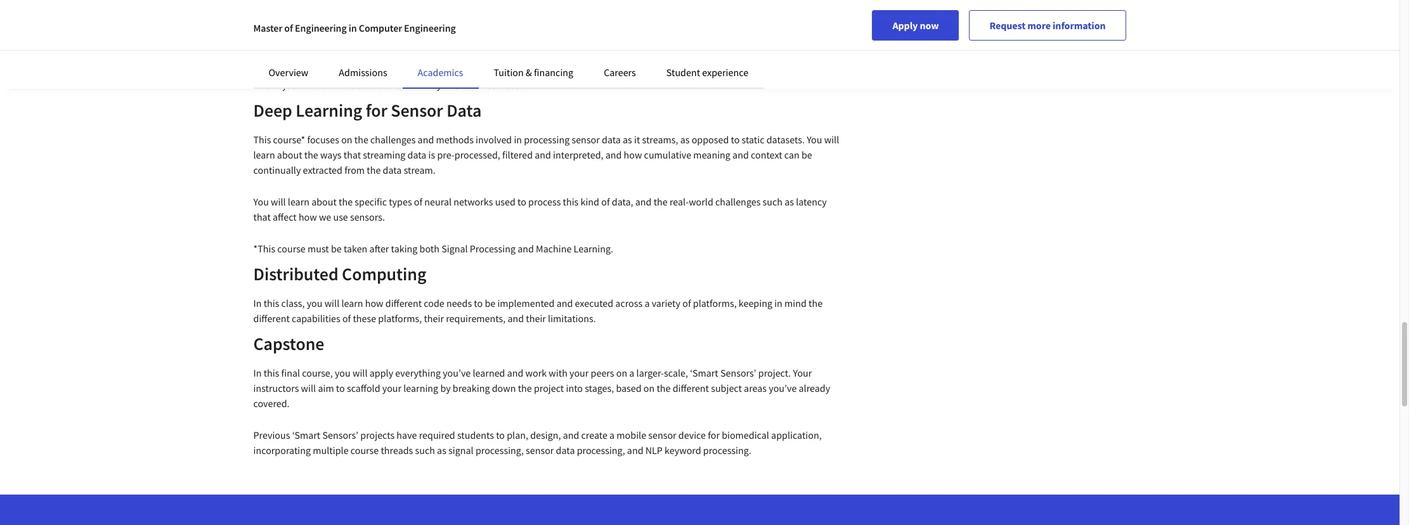Task type: vqa. For each thing, say whether or not it's contained in the screenshot.
sensor to the top
yes



Task type: describe. For each thing, give the bounding box(es) containing it.
keeping
[[739, 297, 773, 310]]

learning
[[296, 99, 362, 122]]

2 vertical spatial on
[[644, 382, 655, 395]]

data inside previous 'smart sensors' projects have required students to plan, design, and create a mobile sensor device for biomedical application, incorporating multiple course threads such as signal processing, sensor data processing, and nlp keyword processing.
[[556, 444, 575, 457]]

threads
[[381, 444, 413, 457]]

such inside previous 'smart sensors' projects have required students to plan, design, and create a mobile sensor device for biomedical application, incorporating multiple course threads such as signal processing, sensor data processing, and nlp keyword processing.
[[415, 444, 435, 457]]

0 horizontal spatial you've
[[443, 367, 471, 379]]

deep
[[253, 99, 292, 122]]

a inside the in this class, you will learn how different code needs to be implemented and executed across a variety of platforms, keeping in mind the different capabilities of these platforms, their requirements, and their limitations.
[[645, 297, 650, 310]]

an
[[762, 48, 773, 61]]

neural inside 'you will learn about the specific types of neural networks used to process this kind of data, and the real-world challenges such as latency that affect how we use sensors.'
[[425, 195, 452, 208]]

student experience
[[667, 66, 749, 79]]

and up tuition at top left
[[499, 48, 515, 61]]

kind
[[581, 195, 600, 208]]

applications,
[[743, 63, 798, 76]]

everything
[[395, 367, 441, 379]]

the left specific
[[339, 195, 353, 208]]

focuses
[[307, 133, 339, 146]]

fpga architecture and algorithms
[[253, 14, 509, 37]]

systems
[[278, 79, 312, 91]]

machine
[[536, 242, 572, 255]]

1 vertical spatial be
[[331, 242, 342, 255]]

0 horizontal spatial deep
[[487, 63, 508, 76]]

1 vertical spatial on
[[616, 367, 628, 379]]

the down scale,
[[657, 382, 671, 395]]

information
[[1053, 19, 1106, 32]]

to inside previous 'smart sensors' projects have required students to plan, design, and create a mobile sensor device for biomedical application, incorporating multiple course threads such as signal processing, sensor data processing, and nlp keyword processing.
[[496, 429, 505, 442]]

these inside the in this class, you will learn how different code needs to be implemented and executed across a variety of platforms, keeping in mind the different capabilities of these platforms, their requirements, and their limitations.
[[353, 312, 376, 325]]

affect
[[273, 211, 297, 223]]

gain
[[742, 48, 760, 61]]

to inside 'you will learn about the specific types of neural networks used to process this kind of data, and the real-world challenges such as latency that affect how we use sensors.'
[[518, 195, 527, 208]]

of right range
[[670, 63, 678, 76]]

network
[[631, 48, 666, 61]]

algorithms
[[426, 14, 509, 37]]

sensors' inside previous 'smart sensors' projects have required students to plan, design, and create a mobile sensor device for biomedical application, incorporating multiple course threads such as signal processing, sensor data processing, and nlp keyword processing.
[[323, 429, 358, 442]]

this for platforms,
[[264, 297, 279, 310]]

code
[[424, 297, 445, 310]]

networks inside in this course, you will learn how to use fpga architecture and algorithms for deep neural network learning. you will gain an overview of the specialized hardware devices being used to implement deep neural networks across a broad range of industries and applications, and why fpga systems are the natural choice in many of these instances.
[[539, 63, 578, 76]]

architecture
[[445, 48, 497, 61]]

and down mobile
[[627, 444, 644, 457]]

of up why
[[816, 48, 824, 61]]

biomedical
[[722, 429, 769, 442]]

will inside the in this class, you will learn how different code needs to be implemented and executed across a variety of platforms, keeping in mind the different capabilities of these platforms, their requirements, and their limitations.
[[325, 297, 340, 310]]

1 processing, from the left
[[476, 444, 524, 457]]

application,
[[771, 429, 822, 442]]

will left gain
[[725, 48, 740, 61]]

apply now
[[893, 19, 939, 32]]

used inside 'you will learn about the specific types of neural networks used to process this kind of data, and the real-world challenges such as latency that affect how we use sensors.'
[[495, 195, 516, 208]]

streaming
[[363, 148, 406, 161]]

can
[[785, 148, 800, 161]]

processing
[[524, 133, 570, 146]]

will inside this course* focuses on the challenges and methods involved in processing sensor data as it streams, as opposed to static datasets. you will learn about the ways that streaming data is pre-processed, filtered and interpreted, and how cumulative meaning and context can be continually extracted from the data stream.
[[825, 133, 839, 146]]

processed,
[[455, 148, 500, 161]]

data,
[[612, 195, 634, 208]]

final
[[281, 367, 300, 379]]

0 vertical spatial deep
[[579, 48, 600, 61]]

nlp
[[646, 444, 663, 457]]

it
[[634, 133, 640, 146]]

and down static
[[733, 148, 749, 161]]

1 horizontal spatial different
[[386, 297, 422, 310]]

you inside in this final course, you will apply everything you've learned and work with your peers on a larger-scale, 'smart sensors' project. your instructors will aim to scaffold your learning by breaking down the project into stages, based on the different subject areas you've already covered.
[[335, 367, 351, 379]]

the down streaming
[[367, 164, 381, 176]]

overview
[[269, 66, 309, 79]]

student
[[667, 66, 700, 79]]

be inside the in this class, you will learn how different code needs to be implemented and executed across a variety of platforms, keeping in mind the different capabilities of these platforms, their requirements, and their limitations.
[[485, 297, 496, 310]]

will inside 'you will learn about the specific types of neural networks used to process this kind of data, and the real-world challenges such as latency that affect how we use sensors.'
[[271, 195, 286, 208]]

stream.
[[404, 164, 436, 176]]

1 engineering from the left
[[295, 22, 347, 34]]

challenges inside this course* focuses on the challenges and methods involved in processing sensor data as it streams, as opposed to static datasets. you will learn about the ways that streaming data is pre-processed, filtered and interpreted, and how cumulative meaning and context can be continually extracted from the data stream.
[[370, 133, 416, 146]]

of right kind
[[602, 195, 610, 208]]

0 vertical spatial platforms,
[[693, 297, 737, 310]]

will up hardware
[[332, 48, 347, 61]]

careers link
[[604, 66, 636, 79]]

meaning
[[694, 148, 731, 161]]

datasets.
[[767, 133, 805, 146]]

admissions link
[[339, 66, 387, 79]]

devices
[[345, 63, 377, 76]]

how inside 'you will learn about the specific types of neural networks used to process this kind of data, and the real-world challenges such as latency that affect how we use sensors.'
[[299, 211, 317, 223]]

that inside 'you will learn about the specific types of neural networks used to process this kind of data, and the real-world challenges such as latency that affect how we use sensors.'
[[253, 211, 271, 223]]

taken
[[344, 242, 368, 255]]

device
[[679, 429, 706, 442]]

learn inside in this course, you will learn how to use fpga architecture and algorithms for deep neural network learning. you will gain an overview of the specialized hardware devices being used to implement deep neural networks across a broad range of industries and applications, and why fpga systems are the natural choice in many of these instances.
[[349, 48, 371, 61]]

needs
[[447, 297, 472, 310]]

already
[[799, 382, 831, 395]]

involved
[[476, 133, 512, 146]]

to inside in this final course, you will apply everything you've learned and work with your peers on a larger-scale, 'smart sensors' project. your instructors will aim to scaffold your learning by breaking down the project into stages, based on the different subject areas you've already covered.
[[336, 382, 345, 395]]

pre-
[[437, 148, 455, 161]]

0 vertical spatial fpga
[[253, 14, 294, 37]]

process
[[529, 195, 561, 208]]

in for in this class, you will learn how different code needs to be implemented and executed across a variety of platforms, keeping in mind the different capabilities of these platforms, their requirements, and their limitations.
[[253, 297, 262, 310]]

and down implemented
[[508, 312, 524, 325]]

use inside 'you will learn about the specific types of neural networks used to process this kind of data, and the real-world challenges such as latency that affect how we use sensors.'
[[333, 211, 348, 223]]

sensor inside this course* focuses on the challenges and methods involved in processing sensor data as it streams, as opposed to static datasets. you will learn about the ways that streaming data is pre-processed, filtered and interpreted, and how cumulative meaning and context can be continually extracted from the data stream.
[[572, 133, 600, 146]]

continually
[[253, 164, 301, 176]]

will up scaffold
[[353, 367, 368, 379]]

types
[[389, 195, 412, 208]]

computing
[[342, 263, 427, 285]]

how inside this course* focuses on the challenges and methods involved in processing sensor data as it streams, as opposed to static datasets. you will learn about the ways that streaming data is pre-processed, filtered and interpreted, and how cumulative meaning and context can be continually extracted from the data stream.
[[624, 148, 642, 161]]

opposed
[[692, 133, 729, 146]]

taking
[[391, 242, 418, 255]]

peers
[[591, 367, 614, 379]]

in left computer
[[349, 22, 357, 34]]

request more information button
[[970, 10, 1126, 41]]

industries
[[681, 63, 723, 76]]

and down processing
[[535, 148, 551, 161]]

instances.
[[480, 79, 522, 91]]

implemented
[[498, 297, 555, 310]]

is
[[429, 148, 435, 161]]

as left it at top left
[[623, 133, 632, 146]]

be inside this course* focuses on the challenges and methods involved in processing sensor data as it streams, as opposed to static datasets. you will learn about the ways that streaming data is pre-processed, filtered and interpreted, and how cumulative meaning and context can be continually extracted from the data stream.
[[802, 148, 812, 161]]

many
[[418, 79, 442, 91]]

algorithms
[[517, 48, 563, 61]]

and left 'machine'
[[518, 242, 534, 255]]

and inside in this final course, you will apply everything you've learned and work with your peers on a larger-scale, 'smart sensors' project. your instructors will aim to scaffold your learning by breaking down the project into stages, based on the different subject areas you've already covered.
[[507, 367, 524, 379]]

master of engineering in computer engineering
[[253, 22, 456, 34]]

now
[[920, 19, 939, 32]]

that inside this course* focuses on the challenges and methods involved in processing sensor data as it streams, as opposed to static datasets. you will learn about the ways that streaming data is pre-processed, filtered and interpreted, and how cumulative meaning and context can be continually extracted from the data stream.
[[344, 148, 361, 161]]

in this final course, you will apply everything you've learned and work with your peers on a larger-scale, 'smart sensors' project. your instructors will aim to scaffold your learning by breaking down the project into stages, based on the different subject areas you've already covered.
[[253, 367, 831, 410]]

signal
[[442, 242, 468, 255]]

you for course,
[[314, 48, 330, 61]]

project
[[534, 382, 564, 395]]

this for being
[[264, 48, 279, 61]]

these inside in this course, you will learn how to use fpga architecture and algorithms for deep neural network learning. you will gain an overview of the specialized hardware devices being used to implement deep neural networks across a broad range of industries and applications, and why fpga systems are the natural choice in many of these instances.
[[454, 79, 477, 91]]

data left the is
[[408, 148, 427, 161]]

0 horizontal spatial for
[[366, 99, 387, 122]]

implement
[[438, 63, 485, 76]]

sensors.
[[350, 211, 385, 223]]

1 their from the left
[[424, 312, 444, 325]]

2 vertical spatial sensor
[[526, 444, 554, 457]]

&
[[526, 66, 532, 79]]

required
[[419, 429, 455, 442]]

for inside in this course, you will learn how to use fpga architecture and algorithms for deep neural network learning. you will gain an overview of the specialized hardware devices being used to implement deep neural networks across a broad range of industries and applications, and why fpga systems are the natural choice in many of these instances.
[[565, 48, 577, 61]]

0 vertical spatial neural
[[602, 48, 629, 61]]

and up limitations.
[[557, 297, 573, 310]]

academics link
[[418, 66, 463, 79]]

across inside the in this class, you will learn how different code needs to be implemented and executed across a variety of platforms, keeping in mind the different capabilities of these platforms, their requirements, and their limitations.
[[616, 297, 643, 310]]

previous 'smart sensors' projects have required students to plan, design, and create a mobile sensor device for biomedical application, incorporating multiple course threads such as signal processing, sensor data processing, and nlp keyword processing.
[[253, 429, 822, 457]]

project.
[[759, 367, 791, 379]]

the up why
[[826, 48, 840, 61]]

as inside previous 'smart sensors' projects have required students to plan, design, and create a mobile sensor device for biomedical application, incorporating multiple course threads such as signal processing, sensor data processing, and nlp keyword processing.
[[437, 444, 447, 457]]

course*
[[273, 133, 305, 146]]

tuition & financing link
[[494, 66, 574, 79]]

must
[[308, 242, 329, 255]]

apply
[[370, 367, 393, 379]]

and right "interpreted,"
[[606, 148, 622, 161]]

you inside 'you will learn about the specific types of neural networks used to process this kind of data, and the real-world challenges such as latency that affect how we use sensors.'
[[253, 195, 269, 208]]

after
[[370, 242, 389, 255]]

in inside this course* focuses on the challenges and methods involved in processing sensor data as it streams, as opposed to static datasets. you will learn about the ways that streaming data is pre-processed, filtered and interpreted, and how cumulative meaning and context can be continually extracted from the data stream.
[[514, 133, 522, 146]]

master
[[253, 22, 282, 34]]



Task type: locate. For each thing, give the bounding box(es) containing it.
1 horizontal spatial neural
[[510, 63, 537, 76]]

this up specialized
[[264, 48, 279, 61]]

a inside in this final course, you will apply everything you've learned and work with your peers on a larger-scale, 'smart sensors' project. your instructors will aim to scaffold your learning by breaking down the project into stages, based on the different subject areas you've already covered.
[[630, 367, 635, 379]]

1 horizontal spatial processing,
[[577, 444, 625, 457]]

their down implemented
[[526, 312, 546, 325]]

data
[[447, 99, 482, 122]]

a left variety at the left bottom of page
[[645, 297, 650, 310]]

2 horizontal spatial on
[[644, 382, 655, 395]]

0 vertical spatial that
[[344, 148, 361, 161]]

1 horizontal spatial sensor
[[572, 133, 600, 146]]

the up streaming
[[354, 133, 368, 146]]

1 vertical spatial used
[[495, 195, 516, 208]]

on inside this course* focuses on the challenges and methods involved in processing sensor data as it streams, as opposed to static datasets. you will learn about the ways that streaming data is pre-processed, filtered and interpreted, and how cumulative meaning and context can be continually extracted from the data stream.
[[341, 133, 352, 146]]

apply now button
[[873, 10, 960, 41]]

of right variety at the left bottom of page
[[683, 297, 691, 310]]

3 in from the top
[[253, 367, 262, 379]]

you up hardware
[[314, 48, 330, 61]]

learn inside this course* focuses on the challenges and methods involved in processing sensor data as it streams, as opposed to static datasets. you will learn about the ways that streaming data is pre-processed, filtered and interpreted, and how cumulative meaning and context can be continually extracted from the data stream.
[[253, 148, 275, 161]]

0 horizontal spatial neural
[[425, 195, 452, 208]]

the right mind
[[809, 297, 823, 310]]

you inside in this course, you will learn how to use fpga architecture and algorithms for deep neural network learning. you will gain an overview of the specialized hardware devices being used to implement deep neural networks across a broad range of industries and applications, and why fpga systems are the natural choice in many of these instances.
[[314, 48, 330, 61]]

2 horizontal spatial sensor
[[649, 429, 677, 442]]

this inside in this course, you will learn how to use fpga architecture and algorithms for deep neural network learning. you will gain an overview of the specialized hardware devices being used to implement deep neural networks across a broad range of industries and applications, and why fpga systems are the natural choice in many of these instances.
[[264, 48, 279, 61]]

in for in this final course, you will apply everything you've learned and work with your peers on a larger-scale, 'smart sensors' project. your instructors will aim to scaffold your learning by breaking down the project into stages, based on the different subject areas you've already covered.
[[253, 367, 262, 379]]

request
[[990, 19, 1026, 32]]

of right master
[[284, 22, 293, 34]]

in inside the in this class, you will learn how different code needs to be implemented and executed across a variety of platforms, keeping in mind the different capabilities of these platforms, their requirements, and their limitations.
[[253, 297, 262, 310]]

0 horizontal spatial networks
[[454, 195, 493, 208]]

and up the is
[[418, 133, 434, 146]]

a inside in this course, you will learn how to use fpga architecture and algorithms for deep neural network learning. you will gain an overview of the specialized hardware devices being used to implement deep neural networks across a broad range of industries and applications, and why fpga systems are the natural choice in many of these instances.
[[610, 63, 615, 76]]

to
[[393, 48, 402, 61], [427, 63, 436, 76], [731, 133, 740, 146], [518, 195, 527, 208], [474, 297, 483, 310], [336, 382, 345, 395], [496, 429, 505, 442]]

keyword
[[665, 444, 701, 457]]

0 vertical spatial you
[[314, 48, 330, 61]]

0 vertical spatial about
[[277, 148, 302, 161]]

tuition
[[494, 66, 524, 79]]

this inside in this final course, you will apply everything you've learned and work with your peers on a larger-scale, 'smart sensors' project. your instructors will aim to scaffold your learning by breaking down the project into stages, based on the different subject areas you've already covered.
[[264, 367, 279, 379]]

have
[[397, 429, 417, 442]]

these down implement at the top of the page
[[454, 79, 477, 91]]

class,
[[281, 297, 305, 310]]

in up filtered in the left top of the page
[[514, 133, 522, 146]]

for down choice
[[366, 99, 387, 122]]

how up being
[[373, 48, 391, 61]]

0 horizontal spatial these
[[353, 312, 376, 325]]

1 horizontal spatial on
[[616, 367, 628, 379]]

1 vertical spatial that
[[253, 211, 271, 223]]

learn
[[349, 48, 371, 61], [253, 148, 275, 161], [288, 195, 310, 208], [342, 297, 363, 310]]

broad
[[617, 63, 642, 76]]

across right executed
[[616, 297, 643, 310]]

to inside the in this class, you will learn how different code needs to be implemented and executed across a variety of platforms, keeping in mind the different capabilities of these platforms, their requirements, and their limitations.
[[474, 297, 483, 310]]

as down required
[[437, 444, 447, 457]]

this left 'class,'
[[264, 297, 279, 310]]

this up instructors
[[264, 367, 279, 379]]

0 horizontal spatial their
[[424, 312, 444, 325]]

tuition & financing
[[494, 66, 574, 79]]

0 horizontal spatial engineering
[[295, 22, 347, 34]]

covered.
[[253, 397, 290, 410]]

such
[[763, 195, 783, 208], [415, 444, 435, 457]]

learn inside 'you will learn about the specific types of neural networks used to process this kind of data, and the real-world challenges such as latency that affect how we use sensors.'
[[288, 195, 310, 208]]

0 vertical spatial in
[[253, 48, 262, 61]]

as
[[623, 133, 632, 146], [681, 133, 690, 146], [785, 195, 794, 208], [437, 444, 447, 457]]

1 horizontal spatial these
[[454, 79, 477, 91]]

different down 'class,'
[[253, 312, 290, 325]]

this inside 'you will learn about the specific types of neural networks used to process this kind of data, and the real-world challenges such as latency that affect how we use sensors.'
[[563, 195, 579, 208]]

0 vertical spatial across
[[581, 63, 608, 76]]

you up 'capabilities' at the bottom of the page
[[307, 297, 323, 310]]

used inside in this course, you will learn how to use fpga architecture and algorithms for deep neural network learning. you will gain an overview of the specialized hardware devices being used to implement deep neural networks across a broad range of industries and applications, and why fpga systems are the natural choice in many of these instances.
[[405, 63, 425, 76]]

design,
[[530, 429, 561, 442]]

sensors'
[[721, 367, 757, 379], [323, 429, 358, 442]]

streams,
[[642, 133, 678, 146]]

that
[[344, 148, 361, 161], [253, 211, 271, 223]]

data left it at top left
[[602, 133, 621, 146]]

used
[[405, 63, 425, 76], [495, 195, 516, 208]]

challenges inside 'you will learn about the specific types of neural networks used to process this kind of data, and the real-world challenges such as latency that affect how we use sensors.'
[[716, 195, 761, 208]]

0 vertical spatial use
[[404, 48, 419, 61]]

'smart inside previous 'smart sensors' projects have required students to plan, design, and create a mobile sensor device for biomedical application, incorporating multiple course threads such as signal processing, sensor data processing, and nlp keyword processing.
[[292, 429, 321, 442]]

such inside 'you will learn about the specific types of neural networks used to process this kind of data, and the real-world challenges such as latency that affect how we use sensors.'
[[763, 195, 783, 208]]

to right aim
[[336, 382, 345, 395]]

this for your
[[264, 367, 279, 379]]

course inside previous 'smart sensors' projects have required students to plan, design, and create a mobile sensor device for biomedical application, incorporating multiple course threads such as signal processing, sensor data processing, and nlp keyword processing.
[[351, 444, 379, 457]]

a inside previous 'smart sensors' projects have required students to plan, design, and create a mobile sensor device for biomedical application, incorporating multiple course threads such as signal processing, sensor data processing, and nlp keyword processing.
[[610, 429, 615, 442]]

to inside this course* focuses on the challenges and methods involved in processing sensor data as it streams, as opposed to static datasets. you will learn about the ways that streaming data is pre-processed, filtered and interpreted, and how cumulative meaning and context can be continually extracted from the data stream.
[[731, 133, 740, 146]]

0 vertical spatial different
[[386, 297, 422, 310]]

across inside in this course, you will learn how to use fpga architecture and algorithms for deep neural network learning. you will gain an overview of the specialized hardware devices being used to implement deep neural networks across a broad range of industries and applications, and why fpga systems are the natural choice in many of these instances.
[[581, 63, 608, 76]]

0 horizontal spatial across
[[581, 63, 608, 76]]

you inside the in this class, you will learn how different code needs to be implemented and executed across a variety of platforms, keeping in mind the different capabilities of these platforms, their requirements, and their limitations.
[[307, 297, 323, 310]]

1 vertical spatial about
[[312, 195, 337, 208]]

0 vertical spatial sensors'
[[721, 367, 757, 379]]

about down course*
[[277, 148, 302, 161]]

0 horizontal spatial 'smart
[[292, 429, 321, 442]]

2 engineering from the left
[[404, 22, 456, 34]]

with
[[549, 367, 568, 379]]

1 horizontal spatial platforms,
[[693, 297, 737, 310]]

and inside 'you will learn about the specific types of neural networks used to process this kind of data, and the real-world challenges such as latency that affect how we use sensors.'
[[636, 195, 652, 208]]

capabilities
[[292, 312, 340, 325]]

1 horizontal spatial use
[[404, 48, 419, 61]]

learning
[[404, 382, 438, 395]]

methods
[[436, 133, 474, 146]]

0 horizontal spatial challenges
[[370, 133, 416, 146]]

different
[[386, 297, 422, 310], [253, 312, 290, 325], [673, 382, 709, 395]]

learn up affect
[[288, 195, 310, 208]]

1 horizontal spatial sensors'
[[721, 367, 757, 379]]

about inside 'you will learn about the specific types of neural networks used to process this kind of data, and the real-world challenges such as latency that affect how we use sensors.'
[[312, 195, 337, 208]]

0 horizontal spatial on
[[341, 133, 352, 146]]

for inside previous 'smart sensors' projects have required students to plan, design, and create a mobile sensor device for biomedical application, incorporating multiple course threads such as signal processing, sensor data processing, and nlp keyword processing.
[[708, 429, 720, 442]]

for up the processing. at the bottom of page
[[708, 429, 720, 442]]

as inside 'you will learn about the specific types of neural networks used to process this kind of data, and the real-world challenges such as latency that affect how we use sensors.'
[[785, 195, 794, 208]]

learn up devices
[[349, 48, 371, 61]]

overview link
[[269, 66, 309, 79]]

and up "down" on the bottom of the page
[[507, 367, 524, 379]]

0 horizontal spatial such
[[415, 444, 435, 457]]

0 vertical spatial your
[[570, 367, 589, 379]]

1 horizontal spatial you've
[[769, 382, 797, 395]]

why
[[818, 63, 836, 76]]

limitations.
[[548, 312, 596, 325]]

to up many at the left
[[427, 63, 436, 76]]

in inside in this course, you will learn how to use fpga architecture and algorithms for deep neural network learning. you will gain an overview of the specialized hardware devices being used to implement deep neural networks across a broad range of industries and applications, and why fpga systems are the natural choice in many of these instances.
[[253, 48, 262, 61]]

work
[[526, 367, 547, 379]]

1 vertical spatial for
[[366, 99, 387, 122]]

their down the code
[[424, 312, 444, 325]]

to left plan,
[[496, 429, 505, 442]]

requirements,
[[446, 312, 506, 325]]

down
[[492, 382, 516, 395]]

2 their from the left
[[526, 312, 546, 325]]

the up extracted
[[304, 148, 318, 161]]

processing,
[[476, 444, 524, 457], [577, 444, 625, 457]]

fpga
[[253, 14, 294, 37], [421, 48, 443, 61], [253, 79, 276, 91]]

0 horizontal spatial different
[[253, 312, 290, 325]]

sensor up nlp at left bottom
[[649, 429, 677, 442]]

how inside in this course, you will learn how to use fpga architecture and algorithms for deep neural network learning. you will gain an overview of the specialized hardware devices being used to implement deep neural networks across a broad range of industries and applications, and why fpga systems are the natural choice in many of these instances.
[[373, 48, 391, 61]]

learn down this
[[253, 148, 275, 161]]

fpga down specialized
[[253, 79, 276, 91]]

of right types
[[414, 195, 423, 208]]

you inside this course* focuses on the challenges and methods involved in processing sensor data as it streams, as opposed to static datasets. you will learn about the ways that streaming data is pre-processed, filtered and interpreted, and how cumulative meaning and context can be continually extracted from the data stream.
[[807, 133, 822, 146]]

you've down project. on the bottom of the page
[[769, 382, 797, 395]]

variety
[[652, 297, 681, 310]]

these right 'capabilities' at the bottom of the page
[[353, 312, 376, 325]]

1 vertical spatial sensors'
[[323, 429, 358, 442]]

into
[[566, 382, 583, 395]]

in left many at the left
[[408, 79, 416, 91]]

2 vertical spatial for
[[708, 429, 720, 442]]

you inside in this course, you will learn how to use fpga architecture and algorithms for deep neural network learning. you will gain an overview of the specialized hardware devices being used to implement deep neural networks across a broad range of industries and applications, and why fpga systems are the natural choice in many of these instances.
[[708, 48, 723, 61]]

*this
[[253, 242, 275, 255]]

2 vertical spatial different
[[673, 382, 709, 395]]

'smart up subject
[[690, 367, 719, 379]]

scale,
[[664, 367, 688, 379]]

2 vertical spatial you
[[335, 367, 351, 379]]

course, inside in this course, you will learn how to use fpga architecture and algorithms for deep neural network learning. you will gain an overview of the specialized hardware devices being used to implement deep neural networks across a broad range of industries and applications, and why fpga systems are the natural choice in many of these instances.
[[281, 48, 312, 61]]

0 horizontal spatial your
[[382, 382, 402, 395]]

and left why
[[800, 63, 816, 76]]

use up academics link
[[404, 48, 419, 61]]

of right many at the left
[[444, 79, 452, 91]]

financing
[[534, 66, 574, 79]]

1 vertical spatial 'smart
[[292, 429, 321, 442]]

1 vertical spatial such
[[415, 444, 435, 457]]

0 horizontal spatial sensors'
[[323, 429, 358, 442]]

your
[[793, 367, 812, 379]]

1 horizontal spatial deep
[[579, 48, 600, 61]]

1 vertical spatial use
[[333, 211, 348, 223]]

learn inside the in this class, you will learn how different code needs to be implemented and executed across a variety of platforms, keeping in mind the different capabilities of these platforms, their requirements, and their limitations.
[[342, 297, 363, 310]]

mind
[[785, 297, 807, 310]]

1 in from the top
[[253, 48, 262, 61]]

used left process
[[495, 195, 516, 208]]

projects
[[360, 429, 395, 442]]

platforms,
[[693, 297, 737, 310], [378, 312, 422, 325]]

networks inside 'you will learn about the specific types of neural networks used to process this kind of data, and the real-world challenges such as latency that affect how we use sensors.'
[[454, 195, 493, 208]]

you up student experience link
[[708, 48, 723, 61]]

based
[[616, 382, 642, 395]]

1 horizontal spatial course
[[351, 444, 379, 457]]

0 horizontal spatial course
[[277, 242, 306, 255]]

plan,
[[507, 429, 528, 442]]

0 horizontal spatial processing,
[[476, 444, 524, 457]]

choice
[[378, 79, 406, 91]]

processing, down plan,
[[476, 444, 524, 457]]

2 vertical spatial fpga
[[253, 79, 276, 91]]

in inside in this course, you will learn how to use fpga architecture and algorithms for deep neural network learning. you will gain an overview of the specialized hardware devices being used to implement deep neural networks across a broad range of industries and applications, and why fpga systems are the natural choice in many of these instances.
[[408, 79, 416, 91]]

as left latency on the top of page
[[785, 195, 794, 208]]

and right data,
[[636, 195, 652, 208]]

2 horizontal spatial different
[[673, 382, 709, 395]]

and right industries
[[725, 63, 741, 76]]

networks down algorithms
[[539, 63, 578, 76]]

on up based
[[616, 367, 628, 379]]

0 vertical spatial challenges
[[370, 133, 416, 146]]

1 horizontal spatial used
[[495, 195, 516, 208]]

'smart inside in this final course, you will apply everything you've learned and work with your peers on a larger-scale, 'smart sensors' project. your instructors will aim to scaffold your learning by breaking down the project into stages, based on the different subject areas you've already covered.
[[690, 367, 719, 379]]

learning.
[[574, 242, 613, 255]]

to up being
[[393, 48, 402, 61]]

more
[[1028, 19, 1051, 32]]

such down required
[[415, 444, 435, 457]]

1 vertical spatial across
[[616, 297, 643, 310]]

this
[[253, 133, 271, 146]]

data down streaming
[[383, 164, 402, 176]]

admissions
[[339, 66, 387, 79]]

1 horizontal spatial be
[[485, 297, 496, 310]]

1 horizontal spatial challenges
[[716, 195, 761, 208]]

careers
[[604, 66, 636, 79]]

in this course, you will learn how to use fpga architecture and algorithms for deep neural network learning. you will gain an overview of the specialized hardware devices being used to implement deep neural networks across a broad range of industries and applications, and why fpga systems are the natural choice in many of these instances.
[[253, 48, 840, 91]]

2 in from the top
[[253, 297, 262, 310]]

0 horizontal spatial be
[[331, 242, 342, 255]]

0 vertical spatial sensor
[[572, 133, 600, 146]]

the right are
[[330, 79, 344, 91]]

in inside the in this class, you will learn how different code needs to be implemented and executed across a variety of platforms, keeping in mind the different capabilities of these platforms, their requirements, and their limitations.
[[775, 297, 783, 310]]

1 vertical spatial course,
[[302, 367, 333, 379]]

the inside the in this class, you will learn how different code needs to be implemented and executed across a variety of platforms, keeping in mind the different capabilities of these platforms, their requirements, and their limitations.
[[809, 297, 823, 310]]

1 vertical spatial these
[[353, 312, 376, 325]]

0 horizontal spatial platforms,
[[378, 312, 422, 325]]

1 vertical spatial deep
[[487, 63, 508, 76]]

0 vertical spatial on
[[341, 133, 352, 146]]

specific
[[355, 195, 387, 208]]

you've up by
[[443, 367, 471, 379]]

1 horizontal spatial 'smart
[[690, 367, 719, 379]]

use inside in this course, you will learn how to use fpga architecture and algorithms for deep neural network learning. you will gain an overview of the specialized hardware devices being used to implement deep neural networks across a broad range of industries and applications, and why fpga systems are the natural choice in many of these instances.
[[404, 48, 419, 61]]

use right 'we' at the left top
[[333, 211, 348, 223]]

this left kind
[[563, 195, 579, 208]]

challenges right world
[[716, 195, 761, 208]]

sensor
[[391, 99, 443, 122]]

breaking
[[453, 382, 490, 395]]

platforms, down computing
[[378, 312, 422, 325]]

students
[[457, 429, 494, 442]]

in for in this course, you will learn how to use fpga architecture and algorithms for deep neural network learning. you will gain an overview of the specialized hardware devices being used to implement deep neural networks across a broad range of industries and applications, and why fpga systems are the natural choice in many of these instances.
[[253, 48, 262, 61]]

be up requirements,
[[485, 297, 496, 310]]

in up instructors
[[253, 367, 262, 379]]

0 vertical spatial for
[[565, 48, 577, 61]]

such left latency on the top of page
[[763, 195, 783, 208]]

0 vertical spatial you
[[708, 48, 723, 61]]

0 vertical spatial course,
[[281, 48, 312, 61]]

capstone
[[253, 332, 324, 355]]

we
[[319, 211, 331, 223]]

static
[[742, 133, 765, 146]]

1 horizontal spatial engineering
[[404, 22, 456, 34]]

0 horizontal spatial you
[[253, 195, 269, 208]]

and left create
[[563, 429, 579, 442]]

multiple
[[313, 444, 349, 457]]

different left the code
[[386, 297, 422, 310]]

sensors' inside in this final course, you will apply everything you've learned and work with your peers on a larger-scale, 'smart sensors' project. your instructors will aim to scaffold your learning by breaking down the project into stages, based on the different subject areas you've already covered.
[[721, 367, 757, 379]]

1 vertical spatial challenges
[[716, 195, 761, 208]]

in inside in this final course, you will apply everything you've learned and work with your peers on a larger-scale, 'smart sensors' project. your instructors will aim to scaffold your learning by breaking down the project into stages, based on the different subject areas you've already covered.
[[253, 367, 262, 379]]

data down design,
[[556, 444, 575, 457]]

1 horizontal spatial for
[[565, 48, 577, 61]]

0 vertical spatial used
[[405, 63, 425, 76]]

in left 'class,'
[[253, 297, 262, 310]]

across
[[581, 63, 608, 76], [616, 297, 643, 310]]

executed
[[575, 297, 614, 310]]

this
[[264, 48, 279, 61], [563, 195, 579, 208], [264, 297, 279, 310], [264, 367, 279, 379]]

a up based
[[630, 367, 635, 379]]

apply
[[893, 19, 918, 32]]

sensor
[[572, 133, 600, 146], [649, 429, 677, 442], [526, 444, 554, 457]]

a right create
[[610, 429, 615, 442]]

1 vertical spatial in
[[253, 297, 262, 310]]

1 vertical spatial neural
[[510, 63, 537, 76]]

platforms, left keeping
[[693, 297, 737, 310]]

1 horizontal spatial you
[[708, 48, 723, 61]]

0 horizontal spatial used
[[405, 63, 425, 76]]

the left real-
[[654, 195, 668, 208]]

for up 'financing'
[[565, 48, 577, 61]]

you for class,
[[307, 297, 323, 310]]

how inside the in this class, you will learn how different code needs to be implemented and executed across a variety of platforms, keeping in mind the different capabilities of these platforms, their requirements, and their limitations.
[[365, 297, 384, 310]]

will left aim
[[301, 382, 316, 395]]

as up cumulative
[[681, 133, 690, 146]]

0 horizontal spatial that
[[253, 211, 271, 223]]

1 horizontal spatial across
[[616, 297, 643, 310]]

deep learning for sensor data
[[253, 99, 482, 122]]

0 vertical spatial you've
[[443, 367, 471, 379]]

different inside in this final course, you will apply everything you've learned and work with your peers on a larger-scale, 'smart sensors' project. your instructors will aim to scaffold your learning by breaking down the project into stages, based on the different subject areas you've already covered.
[[673, 382, 709, 395]]

0 vertical spatial networks
[[539, 63, 578, 76]]

on up 'ways'
[[341, 133, 352, 146]]

processing, down create
[[577, 444, 625, 457]]

1 horizontal spatial such
[[763, 195, 783, 208]]

the down work
[[518, 382, 532, 395]]

aim
[[318, 382, 334, 395]]

academics
[[418, 66, 463, 79]]

engineering up academics link
[[404, 22, 456, 34]]

of right 'capabilities' at the bottom of the page
[[343, 312, 351, 325]]

1 horizontal spatial their
[[526, 312, 546, 325]]

0 vertical spatial be
[[802, 148, 812, 161]]

about inside this course* focuses on the challenges and methods involved in processing sensor data as it streams, as opposed to static datasets. you will learn about the ways that streaming data is pre-processed, filtered and interpreted, and how cumulative meaning and context can be continually extracted from the data stream.
[[277, 148, 302, 161]]

2 vertical spatial neural
[[425, 195, 452, 208]]

how left 'we' at the left top
[[299, 211, 317, 223]]

1 vertical spatial you've
[[769, 382, 797, 395]]

areas
[[744, 382, 767, 395]]

and up being
[[394, 14, 423, 37]]

you will learn about the specific types of neural networks used to process this kind of data, and the real-world challenges such as latency that affect how we use sensors.
[[253, 195, 827, 223]]

1 vertical spatial your
[[382, 382, 402, 395]]

about
[[277, 148, 302, 161], [312, 195, 337, 208]]

that up from
[[344, 148, 361, 161]]

course up distributed at left
[[277, 242, 306, 255]]

2 horizontal spatial be
[[802, 148, 812, 161]]

used up many at the left
[[405, 63, 425, 76]]

1 horizontal spatial your
[[570, 367, 589, 379]]

your up into
[[570, 367, 589, 379]]

to left static
[[731, 133, 740, 146]]

by
[[441, 382, 451, 395]]

you
[[314, 48, 330, 61], [307, 297, 323, 310], [335, 367, 351, 379]]

course, inside in this final course, you will apply everything you've learned and work with your peers on a larger-scale, 'smart sensors' project. your instructors will aim to scaffold your learning by breaking down the project into stages, based on the different subject areas you've already covered.
[[302, 367, 333, 379]]

this inside the in this class, you will learn how different code needs to be implemented and executed across a variety of platforms, keeping in mind the different capabilities of these platforms, their requirements, and their limitations.
[[264, 297, 279, 310]]

0 vertical spatial course
[[277, 242, 306, 255]]

will right datasets.
[[825, 133, 839, 146]]

processing.
[[703, 444, 752, 457]]

2 vertical spatial you
[[253, 195, 269, 208]]

2 processing, from the left
[[577, 444, 625, 457]]

2 horizontal spatial neural
[[602, 48, 629, 61]]

to up requirements,
[[474, 297, 483, 310]]

1 vertical spatial fpga
[[421, 48, 443, 61]]

2 vertical spatial be
[[485, 297, 496, 310]]

2 horizontal spatial you
[[807, 133, 822, 146]]

on down larger-
[[644, 382, 655, 395]]



